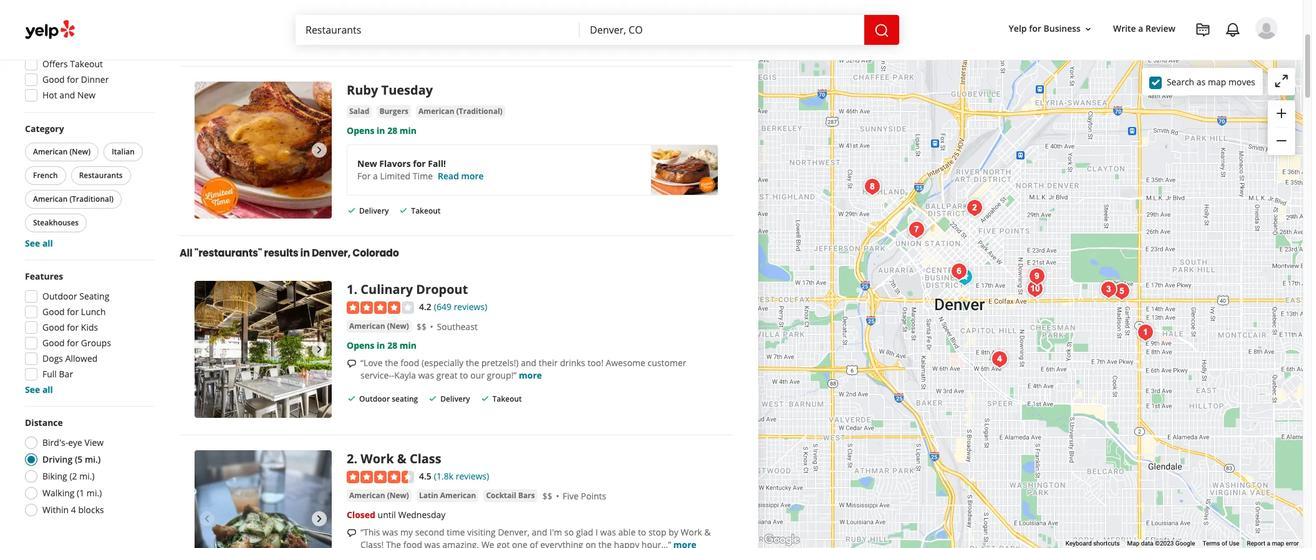 Task type: vqa. For each thing, say whether or not it's contained in the screenshot.
WORK & CLASS Image to the left
yes



Task type: describe. For each thing, give the bounding box(es) containing it.
fall!
[[428, 158, 446, 170]]

1 horizontal spatial american (traditional) button
[[416, 106, 505, 118]]

16 checkmark v2 image for takeout
[[480, 394, 490, 404]]

expand map image
[[1274, 74, 1289, 88]]

0 horizontal spatial delivery
[[70, 27, 103, 39]]

0 horizontal spatial work & class image
[[195, 451, 332, 549]]

all for category
[[42, 238, 53, 249]]

a for report
[[1267, 541, 1270, 548]]

drinks
[[560, 357, 585, 369]]

tuesday
[[381, 82, 433, 99]]

(traditional) for the bottom american (traditional) button
[[70, 194, 114, 205]]

zoom out image
[[1274, 134, 1289, 149]]

pretzels!)
[[481, 357, 519, 369]]

in for delivery
[[377, 125, 385, 137]]

open
[[42, 11, 65, 23]]

next image for outdoor seating
[[312, 343, 327, 358]]

4.5 link
[[419, 470, 431, 484]]

report a map error link
[[1247, 541, 1299, 548]]

restaurants button
[[71, 167, 131, 185]]

walking
[[42, 488, 74, 500]]

blocks
[[78, 505, 104, 516]]

mi.) for biking (2 mi.)
[[79, 471, 95, 483]]

restaurants
[[79, 170, 123, 181]]

second
[[415, 527, 444, 539]]

zoom in image
[[1274, 106, 1289, 121]]

(new) for first american (new) link from the top of the page
[[387, 321, 409, 332]]

new inside 'new flavors for fall! for a limited time read more'
[[357, 158, 377, 170]]

& inside "this was my second time visiting denver, and i'm so glad i was able to stop by work & class! the food was amazing. we got one of everything on the happy hour…"
[[704, 527, 711, 539]]

angelo's taverna image
[[987, 347, 1012, 372]]

results
[[264, 247, 298, 261]]

1 outdoor seating from the top
[[359, 23, 418, 33]]

write
[[1113, 23, 1136, 35]]

bird's-eye view
[[42, 437, 104, 449]]

(2
[[69, 471, 77, 483]]

keyboard
[[1066, 541, 1092, 548]]

0 horizontal spatial takeout
[[70, 58, 103, 70]]

fox and the hen image
[[860, 174, 885, 199]]

features
[[25, 271, 63, 282]]

terms
[[1203, 541, 1220, 548]]

hot and new
[[42, 89, 96, 101]]

0 horizontal spatial view
[[85, 437, 104, 449]]

Find text field
[[306, 23, 570, 37]]

4.2 link
[[419, 300, 431, 314]]

0 vertical spatial new
[[77, 89, 96, 101]]

by
[[669, 527, 678, 539]]

reservations
[[42, 42, 95, 54]]

good for dinner
[[42, 74, 109, 85]]

search image
[[874, 23, 889, 38]]

(traditional) for the rightmost american (traditional) button
[[456, 106, 503, 117]]

got
[[497, 539, 510, 549]]

next image for delivery
[[312, 143, 327, 158]]

in for outdoor seating
[[377, 340, 385, 352]]

burgers
[[379, 106, 409, 117]]

french
[[33, 170, 58, 181]]

previous image for 2
[[200, 512, 215, 527]]

min for delivery
[[400, 125, 417, 137]]

website
[[667, 21, 707, 35]]

1 american (new) link from the top
[[347, 321, 412, 333]]

(new) inside "group"
[[70, 147, 91, 157]]

delivery for 16 checkmark v2 icon related to delivery
[[359, 206, 389, 217]]

american (new) button for first american (new) link from the top of the page
[[347, 321, 412, 333]]

american (traditional) for the rightmost american (traditional) button
[[418, 106, 503, 117]]

1 horizontal spatial work & class image
[[962, 196, 987, 220]]

slideshow element for 1
[[195, 282, 332, 419]]

american down 4.2 star rating image
[[349, 321, 385, 332]]

16 checkmark v2 image for delivery
[[428, 394, 438, 404]]

of inside "this was my second time visiting denver, and i'm so glad i was able to stop by work & class! the food was amazing. we got one of everything on the happy hour…"
[[530, 539, 538, 549]]

terms of use link
[[1203, 541, 1239, 548]]

map
[[1127, 541, 1140, 548]]

was down second
[[424, 539, 440, 549]]

previous image
[[200, 143, 215, 158]]

(649
[[434, 301, 452, 313]]

good for kids
[[42, 322, 98, 334]]

now
[[67, 11, 86, 23]]

16 chevron down v2 image
[[1083, 24, 1093, 34]]

view website link
[[629, 14, 718, 42]]

4.5 star rating image
[[347, 472, 414, 484]]

report
[[1247, 541, 1265, 548]]

all
[[180, 247, 192, 261]]

awesome
[[606, 357, 645, 369]]

burgers link
[[377, 106, 411, 118]]

american inside american (traditional) link
[[418, 106, 454, 117]]

1 vertical spatial american (traditional) button
[[25, 190, 122, 209]]

latin
[[419, 491, 438, 501]]

(especially
[[422, 357, 464, 369]]

driving
[[42, 454, 73, 466]]

see all for category
[[25, 238, 53, 249]]

4.2
[[419, 301, 431, 313]]

olive & finch image
[[1024, 264, 1049, 289]]

0 horizontal spatial culinary dropout image
[[195, 282, 332, 419]]

16 checkmark v2 image for outdoor seating
[[347, 22, 357, 32]]

french button
[[25, 167, 66, 185]]

1 vertical spatial american (new)
[[349, 321, 409, 332]]

our
[[470, 370, 485, 382]]

glad
[[576, 527, 593, 539]]

0 vertical spatial outdoor
[[359, 23, 390, 33]]

1 horizontal spatial of
[[1222, 541, 1227, 548]]

too!
[[588, 357, 603, 369]]

southeast
[[437, 321, 478, 333]]

fox run cafe image
[[1109, 279, 1134, 304]]

2 outdoor seating from the top
[[359, 394, 418, 405]]

0 horizontal spatial &
[[397, 451, 406, 468]]

for for lunch
[[67, 306, 79, 318]]

"this was my second time visiting denver, and i'm so glad i was able to stop by work & class! the food was amazing. we got one of everything on the happy hour…"
[[360, 527, 711, 549]]

denver, inside "this was my second time visiting denver, and i'm so glad i was able to stop by work & class! the food was amazing. we got one of everything on the happy hour…"
[[498, 527, 530, 539]]

Near text field
[[590, 23, 854, 37]]

see all for features
[[25, 384, 53, 396]]

offers for offers delivery
[[42, 27, 68, 39]]

yelp
[[1009, 23, 1027, 35]]

for for dinner
[[67, 74, 79, 85]]

"this
[[360, 527, 380, 539]]

hour…"
[[642, 539, 671, 549]]

cocktail
[[486, 491, 516, 501]]

limited
[[380, 170, 410, 182]]

2 vertical spatial american (new)
[[349, 491, 409, 501]]

group containing category
[[22, 123, 155, 250]]

dogs allowed
[[42, 353, 98, 365]]

reviews) for 2 . work & class
[[456, 471, 489, 483]]

projects image
[[1195, 22, 1210, 37]]

0 horizontal spatial denver,
[[312, 247, 351, 261]]

"restaurants"
[[194, 247, 262, 261]]

good for good for groups
[[42, 337, 65, 349]]

latin american
[[419, 491, 476, 501]]

-
[[392, 370, 394, 382]]

error
[[1286, 541, 1299, 548]]

time
[[447, 527, 465, 539]]

slideshow element for 2
[[195, 451, 332, 549]]

and inside "love the food (especially the pretzels!) and their drinks too! awesome customer service--kayla was great to our group!"
[[521, 357, 536, 369]]

map data ©2023 google
[[1127, 541, 1195, 548]]

the inside "this was my second time visiting denver, and i'm so glad i was able to stop by work & class! the food was amazing. we got one of everything on the happy hour…"
[[598, 539, 612, 549]]

notifications image
[[1225, 22, 1240, 37]]

(1.8k reviews)
[[434, 471, 489, 483]]

stop
[[649, 527, 666, 539]]

read
[[438, 170, 459, 182]]

their
[[539, 357, 558, 369]]

0 horizontal spatial work
[[361, 451, 394, 468]]

class
[[410, 451, 441, 468]]

user actions element
[[999, 16, 1295, 92]]

google image
[[761, 533, 803, 549]]

4.2 star rating image
[[347, 302, 414, 314]]

16 checkmark v2 image for delivery
[[347, 206, 357, 216]]

within 4 blocks
[[42, 505, 104, 516]]

reviews) for 1 . culinary dropout
[[454, 301, 487, 313]]

yelp for business
[[1009, 23, 1081, 35]]

review
[[1146, 23, 1176, 35]]

(5
[[75, 454, 83, 466]]

0 vertical spatial american (new) button
[[25, 143, 99, 162]]

all for features
[[42, 384, 53, 396]]

cocktail bars
[[486, 491, 535, 501]]

see for features
[[25, 384, 40, 396]]

was up "the"
[[382, 527, 398, 539]]

american up the closed
[[349, 491, 385, 501]]

(new) for second american (new) link
[[387, 491, 409, 501]]

group containing features
[[21, 271, 155, 397]]

next image
[[312, 512, 327, 527]]

2 vertical spatial takeout
[[492, 394, 522, 405]]

0 vertical spatial american (new)
[[33, 147, 91, 157]]

good for good for kids
[[42, 322, 65, 334]]

previous image for 1
[[200, 343, 215, 358]]

visiting
[[467, 527, 496, 539]]

good for groups
[[42, 337, 111, 349]]



Task type: locate. For each thing, give the bounding box(es) containing it.
for for business
[[1029, 23, 1041, 35]]

1 vertical spatial view
[[85, 437, 104, 449]]

0 vertical spatial work
[[361, 451, 394, 468]]

salad button
[[347, 106, 372, 118]]

culinary
[[361, 282, 413, 298]]

0 vertical spatial all
[[42, 238, 53, 249]]

see down 'steakhouses' button
[[25, 238, 40, 249]]

(649 reviews) link
[[434, 300, 487, 314]]

dinner
[[81, 74, 109, 85]]

class!
[[360, 539, 384, 549]]

ruby tuesday image
[[195, 82, 332, 219]]

1 16 speech v2 image from the top
[[347, 0, 357, 4]]

see up distance
[[25, 384, 40, 396]]

i'm
[[550, 527, 562, 539]]

2 horizontal spatial 16 checkmark v2 image
[[480, 394, 490, 404]]

culinary dropout image inside map region
[[1133, 320, 1158, 345]]

the
[[385, 357, 398, 369], [466, 357, 479, 369], [598, 539, 612, 549]]

outdoor for good for lunch
[[42, 291, 77, 302]]

was
[[418, 370, 434, 382], [382, 527, 398, 539], [600, 527, 616, 539], [424, 539, 440, 549]]

american (traditional) button
[[416, 106, 505, 118], [25, 190, 122, 209]]

$$ down 4.2
[[417, 321, 427, 333]]

4.5
[[419, 471, 431, 483]]

american down french button
[[33, 194, 68, 205]]

american
[[418, 106, 454, 117], [33, 147, 68, 157], [33, 194, 68, 205], [349, 321, 385, 332], [349, 491, 385, 501], [440, 491, 476, 501]]

group
[[1268, 100, 1295, 155], [22, 123, 155, 250], [21, 271, 155, 397]]

denver, up one
[[498, 527, 530, 539]]

the porchetta house image
[[1022, 277, 1047, 302]]

1 vertical spatial 28
[[387, 340, 397, 352]]

for up good for kids
[[67, 306, 79, 318]]

for for kids
[[67, 322, 79, 334]]

for down good for lunch
[[67, 322, 79, 334]]

category
[[25, 123, 64, 135]]

the up our
[[466, 357, 479, 369]]

1 vertical spatial $$
[[542, 491, 552, 503]]

tavernetta image
[[904, 217, 929, 242]]

1
[[347, 282, 354, 298]]

0 vertical spatial denver,
[[312, 247, 351, 261]]

american (traditional) button up fall!
[[416, 106, 505, 118]]

food inside "this was my second time visiting denver, and i'm so glad i was able to stop by work & class! the food was amazing. we got one of everything on the happy hour…"
[[403, 539, 422, 549]]

driving (5 mi.)
[[42, 454, 101, 466]]

good up hot
[[42, 74, 65, 85]]

delivery for 16 checkmark v2 image related to delivery
[[440, 394, 470, 405]]

2 horizontal spatial delivery
[[440, 394, 470, 405]]

0 vertical spatial see all
[[25, 238, 53, 249]]

to inside "love the food (especially the pretzels!) and their drinks too! awesome customer service--kayla was great to our group!"
[[460, 370, 468, 382]]

a right the for
[[373, 170, 378, 182]]

for down good for kids
[[67, 337, 79, 349]]

see
[[25, 238, 40, 249], [25, 384, 40, 396]]

reviews) up southeast
[[454, 301, 487, 313]]

potbelly sandwich shop image
[[952, 265, 977, 290]]

2 . from the top
[[354, 451, 357, 468]]

(new)
[[70, 147, 91, 157], [387, 321, 409, 332], [387, 491, 409, 501]]

nolan p. image
[[1255, 17, 1278, 39]]

1 16 checkmark v2 image from the left
[[347, 394, 357, 404]]

16 speech v2 image
[[347, 529, 357, 539]]

for inside 'new flavors for fall! for a limited time read more'
[[413, 158, 426, 170]]

group!"
[[487, 370, 517, 382]]

1 horizontal spatial none field
[[590, 23, 854, 37]]

1 vertical spatial seating
[[392, 394, 418, 405]]

1 vertical spatial opens
[[347, 340, 374, 352]]

1 . from the top
[[354, 282, 357, 298]]

new down dinner
[[77, 89, 96, 101]]

see all button
[[25, 238, 53, 249], [25, 384, 53, 396]]

shortcuts
[[1093, 541, 1120, 548]]

0 vertical spatial american (traditional) button
[[416, 106, 505, 118]]

min for outdoor seating
[[400, 340, 417, 352]]

a inside 'element'
[[1138, 23, 1143, 35]]

0 vertical spatial min
[[400, 125, 417, 137]]

16 checkmark v2 image down great
[[428, 394, 438, 404]]

latin american button
[[417, 490, 479, 503]]

2 offers from the top
[[42, 58, 68, 70]]

& left class
[[397, 451, 406, 468]]

kayla
[[394, 370, 416, 382]]

culinary dropout image
[[195, 282, 332, 419], [1133, 320, 1158, 345]]

2 16 checkmark v2 image from the left
[[428, 394, 438, 404]]

view left website
[[641, 21, 664, 35]]

1 vertical spatial outdoor seating
[[359, 394, 418, 405]]

0 horizontal spatial more
[[461, 170, 484, 182]]

seating for 16 checkmark v2 image related to outdoor seating
[[392, 394, 418, 405]]

american (new) link down "4.5 star rating" image
[[347, 490, 412, 503]]

2 see all button from the top
[[25, 384, 53, 396]]

until
[[378, 510, 396, 521]]

0 vertical spatial opens
[[347, 125, 374, 137]]

offers delivery
[[42, 27, 103, 39]]

2 next image from the top
[[312, 343, 327, 358]]

of right one
[[530, 539, 538, 549]]

0 vertical spatial opens in 28 min
[[347, 125, 417, 137]]

food up kayla
[[400, 357, 419, 369]]

bird's-
[[42, 437, 68, 449]]

map left error
[[1272, 541, 1284, 548]]

1 vertical spatial american (new) link
[[347, 490, 412, 503]]

(new) down 4.2 star rating image
[[387, 321, 409, 332]]

1 next image from the top
[[312, 143, 327, 158]]

good for lunch
[[42, 306, 106, 318]]

(new) up restaurants
[[70, 147, 91, 157]]

american (traditional) for the bottom american (traditional) button
[[33, 194, 114, 205]]

. for 2
[[354, 451, 357, 468]]

1 horizontal spatial to
[[638, 527, 646, 539]]

2 see from the top
[[25, 384, 40, 396]]

the up -
[[385, 357, 398, 369]]

.
[[354, 282, 357, 298], [354, 451, 357, 468]]

american (traditional) up steakhouses
[[33, 194, 114, 205]]

map for moves
[[1208, 76, 1226, 88]]

$$ for work & class
[[542, 491, 552, 503]]

0 horizontal spatial map
[[1208, 76, 1226, 88]]

to left our
[[460, 370, 468, 382]]

0 horizontal spatial american (traditional)
[[33, 194, 114, 205]]

2 vertical spatial american (new) button
[[347, 490, 412, 503]]

1 vertical spatial american (new) button
[[347, 321, 412, 333]]

2 vertical spatial a
[[1267, 541, 1270, 548]]

work up "4.5 star rating" image
[[361, 451, 394, 468]]

a right write
[[1138, 23, 1143, 35]]

1 horizontal spatial more
[[519, 370, 542, 382]]

denver, up 1
[[312, 247, 351, 261]]

3 16 checkmark v2 image from the left
[[480, 394, 490, 404]]

2 previous image from the top
[[200, 512, 215, 527]]

2 vertical spatial and
[[532, 527, 547, 539]]

american (new) up french
[[33, 147, 91, 157]]

and left i'm
[[532, 527, 547, 539]]

american (new) down "4.5 star rating" image
[[349, 491, 409, 501]]

customer
[[648, 357, 686, 369]]

american (traditional) inside "group"
[[33, 194, 114, 205]]

culinary dropout link
[[361, 282, 468, 298]]

search
[[1167, 76, 1194, 88]]

16 checkmark v2 image for outdoor seating
[[347, 394, 357, 404]]

map right as
[[1208, 76, 1226, 88]]

my
[[400, 527, 413, 539]]

28 down the burgers button
[[387, 125, 397, 137]]

to right able
[[638, 527, 646, 539]]

0 vertical spatial american (traditional)
[[418, 106, 503, 117]]

2 horizontal spatial a
[[1267, 541, 1270, 548]]

0 horizontal spatial $$
[[417, 321, 427, 333]]

a right report
[[1267, 541, 1270, 548]]

1 vertical spatial .
[[354, 451, 357, 468]]

0 vertical spatial offers
[[42, 27, 68, 39]]

0 horizontal spatial the
[[385, 357, 398, 369]]

min
[[400, 125, 417, 137], [400, 340, 417, 352]]

16 checkmark v2 image
[[347, 22, 357, 32], [347, 206, 357, 216], [399, 206, 409, 216]]

all down full
[[42, 384, 53, 396]]

1 vertical spatial (new)
[[387, 321, 409, 332]]

reviews) right the (1.8k
[[456, 471, 489, 483]]

. up "4.5 star rating" image
[[354, 451, 357, 468]]

great
[[436, 370, 458, 382]]

2 horizontal spatial the
[[598, 539, 612, 549]]

1 none field from the left
[[306, 23, 570, 37]]

$$ right bars
[[542, 491, 552, 503]]

1 vertical spatial a
[[373, 170, 378, 182]]

2 see all from the top
[[25, 384, 53, 396]]

2 28 from the top
[[387, 340, 397, 352]]

was right i
[[600, 527, 616, 539]]

opens in 28 min for outdoor seating
[[347, 340, 417, 352]]

2 opens from the top
[[347, 340, 374, 352]]

0 horizontal spatial a
[[373, 170, 378, 182]]

steakhouses button
[[25, 214, 87, 233]]

american (new) down 4.2 star rating image
[[349, 321, 409, 332]]

option group
[[21, 417, 155, 521]]

opens for outdoor seating
[[347, 340, 374, 352]]

1 seating from the top
[[392, 23, 418, 33]]

1 vertical spatial and
[[521, 357, 536, 369]]

as
[[1197, 76, 1206, 88]]

west saloon & kitchen image
[[946, 259, 971, 284]]

1 vertical spatial takeout
[[411, 206, 441, 217]]

italian button
[[104, 143, 143, 162]]

1 vertical spatial in
[[300, 247, 310, 261]]

1 vertical spatial next image
[[312, 343, 327, 358]]

0 vertical spatial .
[[354, 282, 357, 298]]

american (new) button up french
[[25, 143, 99, 162]]

and inside "this was my second time visiting denver, and i'm so glad i was able to stop by work & class! the food was amazing. we got one of everything on the happy hour…"
[[532, 527, 547, 539]]

2 horizontal spatial takeout
[[492, 394, 522, 405]]

burgers button
[[377, 106, 411, 118]]

1 horizontal spatial $$
[[542, 491, 552, 503]]

opens up "love
[[347, 340, 374, 352]]

0 vertical spatial 16 speech v2 image
[[347, 0, 357, 4]]

offers for offers takeout
[[42, 58, 68, 70]]

mi.) right (2
[[79, 471, 95, 483]]

0 vertical spatial takeout
[[70, 58, 103, 70]]

2 american (new) link from the top
[[347, 490, 412, 503]]

delivery down great
[[440, 394, 470, 405]]

1 opens in 28 min from the top
[[347, 125, 417, 137]]

delivery down the for
[[359, 206, 389, 217]]

2 min from the top
[[400, 340, 417, 352]]

colorado
[[353, 247, 399, 261]]

0 vertical spatial (traditional)
[[456, 106, 503, 117]]

takeout down group!"
[[492, 394, 522, 405]]

steakhouses
[[33, 218, 79, 228]]

american (new)
[[33, 147, 91, 157], [349, 321, 409, 332], [349, 491, 409, 501]]

a inside 'new flavors for fall! for a limited time read more'
[[373, 170, 378, 182]]

0 vertical spatial a
[[1138, 23, 1143, 35]]

opens in 28 min down the burgers button
[[347, 125, 417, 137]]

1 see from the top
[[25, 238, 40, 249]]

16 checkmark v2 image
[[347, 394, 357, 404], [428, 394, 438, 404], [480, 394, 490, 404]]

(1
[[77, 488, 84, 500]]

©2023
[[1155, 541, 1174, 548]]

1 vertical spatial offers
[[42, 58, 68, 70]]

2 vertical spatial slideshow element
[[195, 451, 332, 549]]

for up time
[[413, 158, 426, 170]]

1 horizontal spatial map
[[1272, 541, 1284, 548]]

use
[[1229, 541, 1239, 548]]

for inside yelp for business button
[[1029, 23, 1041, 35]]

0 vertical spatial $$
[[417, 321, 427, 333]]

1 slideshow element from the top
[[195, 82, 332, 219]]

within
[[42, 505, 69, 516]]

see all button for features
[[25, 384, 53, 396]]

None field
[[306, 23, 570, 37], [590, 23, 854, 37]]

previous image
[[200, 343, 215, 358], [200, 512, 215, 527]]

new flavors for fall! for a limited time read more
[[357, 158, 484, 182]]

opens for delivery
[[347, 125, 374, 137]]

1 horizontal spatial takeout
[[411, 206, 441, 217]]

see all down 'steakhouses' button
[[25, 238, 53, 249]]

more right read
[[461, 170, 484, 182]]

0 vertical spatial next image
[[312, 143, 327, 158]]

view right eye in the bottom of the page
[[85, 437, 104, 449]]

1 all from the top
[[42, 238, 53, 249]]

more down their
[[519, 370, 542, 382]]

delivery down now
[[70, 27, 103, 39]]

1 previous image from the top
[[200, 343, 215, 358]]

service-
[[360, 370, 392, 382]]

0 vertical spatial to
[[460, 370, 468, 382]]

1 horizontal spatial the
[[466, 357, 479, 369]]

1 vertical spatial work
[[681, 527, 702, 539]]

1 vertical spatial opens in 28 min
[[347, 340, 417, 352]]

next image
[[312, 143, 327, 158], [312, 343, 327, 358]]

1 vertical spatial see all button
[[25, 384, 53, 396]]

1 28 from the top
[[387, 125, 397, 137]]

cocktail bars button
[[484, 490, 537, 503]]

and right hot
[[59, 89, 75, 101]]

american (traditional) button up steakhouses
[[25, 190, 122, 209]]

1 horizontal spatial american (traditional)
[[418, 106, 503, 117]]

biking
[[42, 471, 67, 483]]

min down the burgers button
[[400, 125, 417, 137]]

1 vertical spatial delivery
[[359, 206, 389, 217]]

. up 4.2 star rating image
[[354, 282, 357, 298]]

more inside 'new flavors for fall! for a limited time read more'
[[461, 170, 484, 182]]

1 vertical spatial reviews)
[[456, 471, 489, 483]]

for down offers takeout
[[67, 74, 79, 85]]

work & class image
[[962, 196, 987, 220], [195, 451, 332, 549]]

for
[[357, 170, 371, 182]]

good up dogs
[[42, 337, 65, 349]]

opens in 28 min up "love
[[347, 340, 417, 352]]

2 vertical spatial delivery
[[440, 394, 470, 405]]

in up "love
[[377, 340, 385, 352]]

1 . culinary dropout
[[347, 282, 468, 298]]

of left use
[[1222, 541, 1227, 548]]

1 vertical spatial denver,
[[498, 527, 530, 539]]

points
[[581, 491, 606, 503]]

good for good for lunch
[[42, 306, 65, 318]]

0 vertical spatial (new)
[[70, 147, 91, 157]]

was down (especially
[[418, 370, 434, 382]]

the right the on
[[598, 539, 612, 549]]

see all button down 'steakhouses' button
[[25, 238, 53, 249]]

so
[[564, 527, 574, 539]]

1 see all button from the top
[[25, 238, 53, 249]]

salad link
[[347, 106, 372, 118]]

american inside latin american button
[[440, 491, 476, 501]]

work inside "this was my second time visiting denver, and i'm so glad i was able to stop by work & class! the food was amazing. we got one of everything on the happy hour…"
[[681, 527, 702, 539]]

1 see all from the top
[[25, 238, 53, 249]]

0 vertical spatial more
[[461, 170, 484, 182]]

write a review
[[1113, 23, 1176, 35]]

full
[[42, 369, 57, 380]]

min up kayla
[[400, 340, 417, 352]]

american (new) link
[[347, 321, 412, 333], [347, 490, 412, 503]]

0 vertical spatial food
[[400, 357, 419, 369]]

and up more link
[[521, 357, 536, 369]]

ruby tuesday link
[[347, 82, 433, 99]]

1 vertical spatial to
[[638, 527, 646, 539]]

"love
[[360, 357, 383, 369]]

& right by
[[704, 527, 711, 539]]

1 vertical spatial see
[[25, 384, 40, 396]]

opens down salad "link"
[[347, 125, 374, 137]]

16 checkmark v2 image for takeout
[[399, 206, 409, 216]]

food inside "love the food (especially the pretzels!) and their drinks too! awesome customer service--kayla was great to our group!"
[[400, 357, 419, 369]]

american (traditional) up fall!
[[418, 106, 503, 117]]

outdoor for delivery
[[359, 394, 390, 405]]

good for good for dinner
[[42, 74, 65, 85]]

3 slideshow element from the top
[[195, 451, 332, 549]]

offers down open
[[42, 27, 68, 39]]

allowed
[[65, 353, 98, 365]]

to inside "this was my second time visiting denver, and i'm so glad i was able to stop by work & class! the food was amazing. we got one of everything on the happy hour…"
[[638, 527, 646, 539]]

american (new) button down 4.2 star rating image
[[347, 321, 412, 333]]

was inside "love the food (especially the pretzels!) and their drinks too! awesome customer service--kayla was great to our group!"
[[418, 370, 434, 382]]

yelp for business button
[[1004, 18, 1098, 40]]

on
[[586, 539, 596, 549]]

seating
[[392, 23, 418, 33], [392, 394, 418, 405]]

view inside view website link
[[641, 21, 664, 35]]

2 none field from the left
[[590, 23, 854, 37]]

all
[[42, 238, 53, 249], [42, 384, 53, 396]]

hot
[[42, 89, 57, 101]]

0 vertical spatial mi.)
[[85, 454, 101, 466]]

0 vertical spatial &
[[397, 451, 406, 468]]

2 slideshow element from the top
[[195, 282, 332, 419]]

2 . work & class
[[347, 451, 441, 468]]

option group containing distance
[[21, 417, 155, 521]]

1 vertical spatial min
[[400, 340, 417, 352]]

0 vertical spatial see all button
[[25, 238, 53, 249]]

2
[[347, 451, 354, 468]]

in down the burgers button
[[377, 125, 385, 137]]

0 horizontal spatial of
[[530, 539, 538, 549]]

for for groups
[[67, 337, 79, 349]]

denver,
[[312, 247, 351, 261], [498, 527, 530, 539]]

2 seating from the top
[[392, 394, 418, 405]]

new up the for
[[357, 158, 377, 170]]

map region
[[658, 0, 1312, 549]]

seating for 16 checkmark v2 icon corresponding to outdoor seating
[[392, 23, 418, 33]]

opens in 28 min for delivery
[[347, 125, 417, 137]]

16 speech v2 image
[[347, 0, 357, 4], [347, 359, 357, 369]]

(1.8k
[[434, 471, 453, 483]]

0 vertical spatial and
[[59, 89, 75, 101]]

lunch
[[81, 306, 106, 318]]

mi.) for driving (5 mi.)
[[85, 454, 101, 466]]

3 good from the top
[[42, 322, 65, 334]]

1 opens from the top
[[347, 125, 374, 137]]

map for error
[[1272, 541, 1284, 548]]

see all button for category
[[25, 238, 53, 249]]

1 vertical spatial american (traditional)
[[33, 194, 114, 205]]

denver biscuit company image
[[1096, 277, 1121, 302]]

biking (2 mi.)
[[42, 471, 95, 483]]

2 good from the top
[[42, 306, 65, 318]]

1 horizontal spatial a
[[1138, 23, 1143, 35]]

takeout up dinner
[[70, 58, 103, 70]]

1 vertical spatial &
[[704, 527, 711, 539]]

good down good for lunch
[[42, 322, 65, 334]]

good up good for kids
[[42, 306, 65, 318]]

1 horizontal spatial view
[[641, 21, 664, 35]]

happy
[[614, 539, 639, 549]]

dropout
[[416, 282, 468, 298]]

eye
[[68, 437, 82, 449]]

slideshow element
[[195, 82, 332, 219], [195, 282, 332, 419], [195, 451, 332, 549]]

0 vertical spatial outdoor seating
[[359, 23, 418, 33]]

search as map moves
[[1167, 76, 1255, 88]]

0 vertical spatial seating
[[392, 23, 418, 33]]

work right by
[[681, 527, 702, 539]]

&
[[397, 451, 406, 468], [704, 527, 711, 539]]

mi.) for walking (1 mi.)
[[87, 488, 102, 500]]

28 for outdoor seating
[[387, 340, 397, 352]]

1 vertical spatial all
[[42, 384, 53, 396]]

takeout down time
[[411, 206, 441, 217]]

0 vertical spatial map
[[1208, 76, 1226, 88]]

none field find
[[306, 23, 570, 37]]

food down my in the bottom of the page
[[403, 539, 422, 549]]

1 vertical spatial previous image
[[200, 512, 215, 527]]

kids
[[81, 322, 98, 334]]

see all down full
[[25, 384, 53, 396]]

in right results
[[300, 247, 310, 261]]

mi.) right (5 at the bottom of page
[[85, 454, 101, 466]]

1 min from the top
[[400, 125, 417, 137]]

outdoor seating
[[359, 23, 418, 33], [359, 394, 418, 405]]

american (new) button for second american (new) link
[[347, 490, 412, 503]]

mi.) right (1
[[87, 488, 102, 500]]

28
[[387, 125, 397, 137], [387, 340, 397, 352]]

(new) up closed until wednesday
[[387, 491, 409, 501]]

4 good from the top
[[42, 337, 65, 349]]

16 checkmark v2 image down our
[[480, 394, 490, 404]]

0 horizontal spatial (traditional)
[[70, 194, 114, 205]]

2 vertical spatial in
[[377, 340, 385, 352]]

american down category
[[33, 147, 68, 157]]

28 up -
[[387, 340, 397, 352]]

1 offers from the top
[[42, 27, 68, 39]]

2 all from the top
[[42, 384, 53, 396]]

five points
[[563, 491, 606, 503]]

american down (1.8k reviews)
[[440, 491, 476, 501]]

a for write
[[1138, 23, 1143, 35]]

16 checkmark v2 image up 2
[[347, 394, 357, 404]]

for
[[1029, 23, 1041, 35], [67, 74, 79, 85], [413, 158, 426, 170], [67, 306, 79, 318], [67, 322, 79, 334], [67, 337, 79, 349]]

2 16 speech v2 image from the top
[[347, 359, 357, 369]]

none field the near
[[590, 23, 854, 37]]

see all button down full
[[25, 384, 53, 396]]

0 vertical spatial american (new) link
[[347, 321, 412, 333]]

american (new) link down 4.2 star rating image
[[347, 321, 412, 333]]

$$
[[417, 321, 427, 333], [542, 491, 552, 503]]

2 opens in 28 min from the top
[[347, 340, 417, 352]]

american down tuesday
[[418, 106, 454, 117]]

0 horizontal spatial 16 checkmark v2 image
[[347, 394, 357, 404]]

$$ for culinary dropout
[[417, 321, 427, 333]]

28 for delivery
[[387, 125, 397, 137]]

five
[[563, 491, 579, 503]]

None search field
[[296, 15, 902, 45]]

1 good from the top
[[42, 74, 65, 85]]

. for 1
[[354, 282, 357, 298]]

reviews)
[[454, 301, 487, 313], [456, 471, 489, 483]]

see for category
[[25, 238, 40, 249]]

keyboard shortcuts
[[1066, 541, 1120, 548]]

all down 'steakhouses' button
[[42, 238, 53, 249]]



